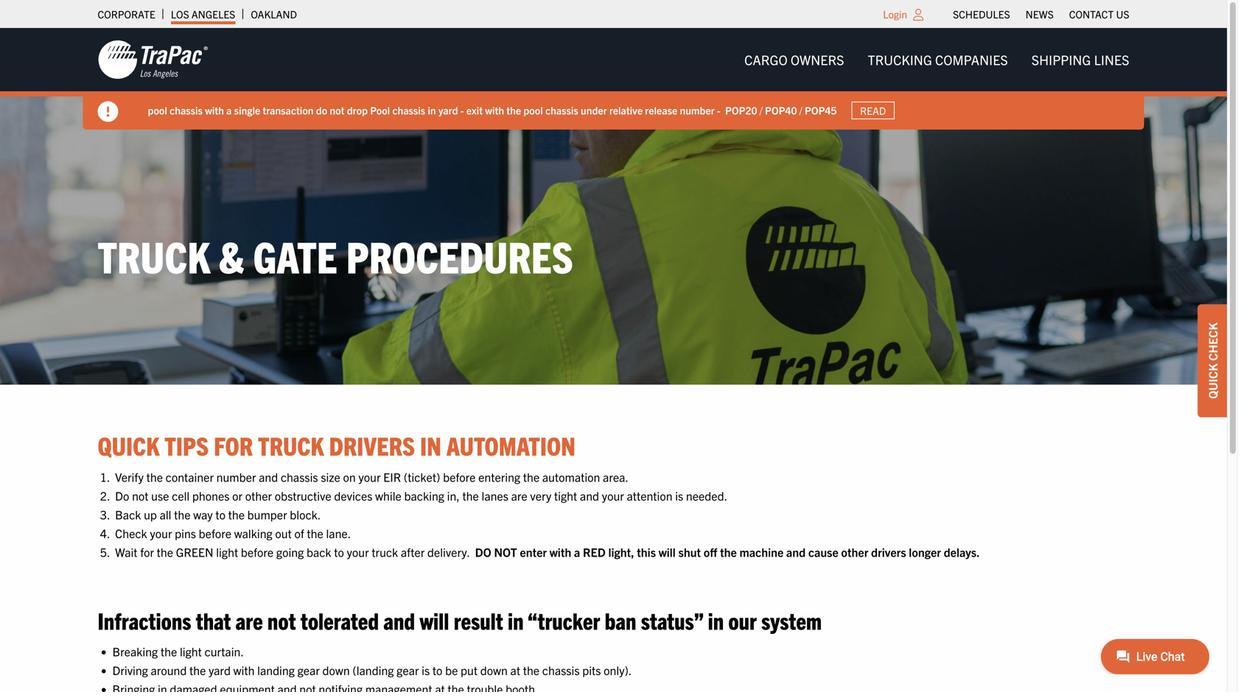 Task type: describe. For each thing, give the bounding box(es) containing it.
0 horizontal spatial a
[[226, 104, 232, 117]]

devices
[[334, 489, 373, 503]]

chassis down los angeles 'image'
[[170, 104, 203, 117]]

solid image
[[98, 101, 118, 122]]

or
[[232, 489, 243, 503]]

number inside verify the container number and chassis size on your eir (ticket) before entering the automation area. do not use cell phones or other obstructive devices while backing in, the lanes are very tight and your attention is needed. back up all the way to the bumper block. check your pins before walking out of the lane. wait for the green light before going back to your truck after delivery. do not enter with a red light, this will shut off the machine and cause other drivers longer delays.
[[216, 470, 256, 485]]

1 vertical spatial before
[[199, 526, 232, 541]]

truck & gate procedures
[[98, 229, 573, 282]]

with right 'exit'
[[485, 104, 504, 117]]

schedules link
[[953, 4, 1010, 24]]

menu bar containing cargo owners
[[733, 45, 1142, 75]]

los angeles
[[171, 7, 235, 21]]

trucking companies
[[868, 51, 1008, 68]]

lines
[[1094, 51, 1130, 68]]

shipping lines link
[[1020, 45, 1142, 75]]

transaction
[[263, 104, 314, 117]]

companies
[[935, 51, 1008, 68]]

(landing
[[353, 663, 394, 678]]

chassis left under
[[546, 104, 579, 117]]

trucking companies link
[[856, 45, 1020, 75]]

tight
[[554, 489, 577, 503]]

automation
[[542, 470, 600, 485]]

oakland
[[251, 7, 297, 21]]

the right 'exit'
[[507, 104, 521, 117]]

lanes
[[482, 489, 509, 503]]

shipping
[[1032, 51, 1091, 68]]

quick check link
[[1198, 305, 1227, 418]]

will inside verify the container number and chassis size on your eir (ticket) before entering the automation area. do not use cell phones or other obstructive devices while backing in, the lanes are very tight and your attention is needed. back up all the way to the bumper block. check your pins before walking out of the lane. wait for the green light before going back to your truck after delivery. do not enter with a red light, this will shut off the machine and cause other drivers longer delays.
[[659, 545, 676, 560]]

off
[[704, 545, 718, 560]]

2 gear from the left
[[397, 663, 419, 678]]

shut
[[679, 545, 701, 560]]

verify the container number and chassis size on your eir (ticket) before entering the automation area. do not use cell phones or other obstructive devices while backing in, the lanes are very tight and your attention is needed. back up all the way to the bumper block. check your pins before walking out of the lane. wait for the green light before going back to your truck after delivery. do not enter with a red light, this will shut off the machine and cause other drivers longer delays.
[[112, 470, 980, 560]]

contact us link
[[1069, 4, 1130, 24]]

news link
[[1026, 4, 1054, 24]]

pop45
[[805, 104, 837, 117]]

1 vertical spatial are
[[236, 606, 263, 635]]

delivery.
[[428, 545, 470, 560]]

your down lane.
[[347, 545, 369, 560]]

phones
[[192, 489, 230, 503]]

out
[[275, 526, 292, 541]]

1 pool from the left
[[148, 104, 167, 117]]

red
[[583, 545, 606, 560]]

corporate link
[[98, 4, 155, 24]]

the right all
[[174, 508, 191, 522]]

our
[[729, 606, 757, 635]]

chassis inside verify the container number and chassis size on your eir (ticket) before entering the automation area. do not use cell phones or other obstructive devices while backing in, the lanes are very tight and your attention is needed. back up all the way to the bumper block. check your pins before walking out of the lane. wait for the green light before going back to your truck after delivery. do not enter with a red light, this will shut off the machine and cause other drivers longer delays.
[[281, 470, 318, 485]]

2 - from the left
[[717, 104, 721, 117]]

1 horizontal spatial yard
[[439, 104, 458, 117]]

back
[[115, 508, 141, 522]]

while
[[375, 489, 402, 503]]

yard inside breaking the light curtain. driving around the yard with landing gear down (landing gear is to be put down at the chassis pits only).
[[209, 663, 231, 678]]

the right "of"
[[307, 526, 323, 541]]

not
[[494, 545, 517, 560]]

the down or
[[228, 508, 245, 522]]

in, the
[[447, 489, 479, 503]]

breaking
[[112, 644, 158, 659]]

result
[[454, 606, 503, 635]]

bumper
[[247, 508, 287, 522]]

your right on
[[359, 470, 381, 485]]

los angeles image
[[98, 39, 208, 80]]

owners
[[791, 51, 844, 68]]

cell
[[172, 489, 190, 503]]

after
[[401, 545, 425, 560]]

machine
[[740, 545, 784, 560]]

cargo owners
[[745, 51, 844, 68]]

login
[[883, 7, 908, 21]]

be
[[445, 663, 458, 678]]

menu bar containing schedules
[[945, 4, 1137, 24]]

pool
[[370, 104, 390, 117]]

truck inside main content
[[258, 430, 324, 462]]

for inside verify the container number and chassis size on your eir (ticket) before entering the automation area. do not use cell phones or other obstructive devices while backing in, the lanes are very tight and your attention is needed. back up all the way to the bumper block. check your pins before walking out of the lane. wait for the green light before going back to your truck after delivery. do not enter with a red light, this will shut off the machine and cause other drivers longer delays.
[[140, 545, 154, 560]]

a inside verify the container number and chassis size on your eir (ticket) before entering the automation area. do not use cell phones or other obstructive devices while backing in, the lanes are very tight and your attention is needed. back up all the way to the bumper block. check your pins before walking out of the lane. wait for the green light before going back to your truck after delivery. do not enter with a red light, this will shut off the machine and cause other drivers longer delays.
[[574, 545, 580, 560]]

eir
[[383, 470, 401, 485]]

do
[[115, 489, 129, 503]]

chassis right 'pool'
[[392, 104, 425, 117]]

size
[[321, 470, 340, 485]]

entering
[[479, 470, 521, 485]]

cargo
[[745, 51, 788, 68]]

driving
[[112, 663, 148, 678]]

oakland link
[[251, 4, 297, 24]]

ban
[[605, 606, 636, 635]]

drop
[[347, 104, 368, 117]]

backing
[[404, 489, 444, 503]]

put
[[461, 663, 478, 678]]

up
[[144, 508, 157, 522]]

area.
[[603, 470, 629, 485]]

quick tips for truck drivers in automation main content
[[83, 429, 1144, 693]]

tips
[[165, 430, 209, 462]]

pits
[[583, 663, 601, 678]]

1 / from the left
[[760, 104, 763, 117]]

login link
[[883, 7, 908, 21]]

do
[[475, 545, 491, 560]]

the right the around
[[189, 663, 206, 678]]

breaking the light curtain. driving around the yard with landing gear down (landing gear is to be put down at the chassis pits only).
[[112, 644, 632, 678]]

walking
[[234, 526, 273, 541]]

1 horizontal spatial for
[[214, 430, 253, 462]]

procedures
[[346, 229, 573, 282]]

&
[[219, 229, 245, 282]]

light image
[[913, 9, 924, 21]]

los
[[171, 7, 189, 21]]

the right at
[[523, 663, 540, 678]]

infractions
[[98, 606, 191, 635]]

single
[[234, 104, 260, 117]]

the up the very
[[523, 470, 540, 485]]

the up the around
[[161, 644, 177, 659]]

your down all
[[150, 526, 172, 541]]

pool chassis with a single transaction  do not drop pool chassis in yard -  exit with the pool chassis under relative release number -  pop20 / pop40 / pop45
[[148, 104, 837, 117]]

around
[[151, 663, 187, 678]]

automation
[[447, 430, 576, 462]]

under
[[581, 104, 607, 117]]



Task type: vqa. For each thing, say whether or not it's contained in the screenshot.
download
no



Task type: locate. For each thing, give the bounding box(es) containing it.
0 horizontal spatial to
[[216, 508, 226, 522]]

0 vertical spatial yard
[[439, 104, 458, 117]]

1 horizontal spatial gear
[[397, 663, 419, 678]]

1 vertical spatial yard
[[209, 663, 231, 678]]

quick inside main content
[[98, 430, 160, 462]]

1 horizontal spatial light
[[216, 545, 238, 560]]

is inside verify the container number and chassis size on your eir (ticket) before entering the automation area. do not use cell phones or other obstructive devices while backing in, the lanes are very tight and your attention is needed. back up all the way to the bumper block. check your pins before walking out of the lane. wait for the green light before going back to your truck after delivery. do not enter with a red light, this will shut off the machine and cause other drivers longer delays.
[[675, 489, 684, 503]]

quick check
[[1205, 323, 1220, 399]]

0 horizontal spatial light
[[180, 644, 202, 659]]

0 horizontal spatial -
[[461, 104, 464, 117]]

1 horizontal spatial number
[[680, 104, 715, 117]]

0 vertical spatial is
[[675, 489, 684, 503]]

0 horizontal spatial are
[[236, 606, 263, 635]]

quick tips for truck drivers in automation
[[98, 430, 576, 462]]

1 vertical spatial truck
[[258, 430, 324, 462]]

with inside breaking the light curtain. driving around the yard with landing gear down (landing gear is to be put down at the chassis pits only).
[[233, 663, 255, 678]]

to left be
[[433, 663, 443, 678]]

0 vertical spatial a
[[226, 104, 232, 117]]

chassis inside breaking the light curtain. driving around the yard with landing gear down (landing gear is to be put down at the chassis pits only).
[[542, 663, 580, 678]]

pool right 'exit'
[[524, 104, 543, 117]]

tolerated
[[301, 606, 379, 635]]

quick for quick tips for truck drivers in automation
[[98, 430, 160, 462]]

chassis up obstructive
[[281, 470, 318, 485]]

and left cause
[[786, 545, 806, 560]]

0 horizontal spatial /
[[760, 104, 763, 117]]

verify
[[115, 470, 144, 485]]

with right enter
[[550, 545, 571, 560]]

2 / from the left
[[800, 104, 803, 117]]

0 vertical spatial are
[[511, 489, 528, 503]]

a left single
[[226, 104, 232, 117]]

1 horizontal spatial quick
[[1205, 364, 1220, 399]]

with inside verify the container number and chassis size on your eir (ticket) before entering the automation area. do not use cell phones or other obstructive devices while backing in, the lanes are very tight and your attention is needed. back up all the way to the bumper block. check your pins before walking out of the lane. wait for the green light before going back to your truck after delivery. do not enter with a red light, this will shut off the machine and cause other drivers longer delays.
[[550, 545, 571, 560]]

before down way
[[199, 526, 232, 541]]

other up bumper
[[245, 489, 272, 503]]

in up (ticket)
[[420, 430, 442, 462]]

this
[[637, 545, 656, 560]]

angeles
[[192, 7, 235, 21]]

0 vertical spatial menu bar
[[945, 4, 1137, 24]]

and up bumper
[[259, 470, 278, 485]]

1 horizontal spatial before
[[241, 545, 274, 560]]

light inside verify the container number and chassis size on your eir (ticket) before entering the automation area. do not use cell phones or other obstructive devices while backing in, the lanes are very tight and your attention is needed. back up all the way to the bumper block. check your pins before walking out of the lane. wait for the green light before going back to your truck after delivery. do not enter with a red light, this will shut off the machine and cause other drivers longer delays.
[[216, 545, 238, 560]]

yard
[[439, 104, 458, 117], [209, 663, 231, 678]]

0 horizontal spatial check
[[115, 526, 147, 541]]

are left the very
[[511, 489, 528, 503]]

1 vertical spatial light
[[180, 644, 202, 659]]

are inside verify the container number and chassis size on your eir (ticket) before entering the automation area. do not use cell phones or other obstructive devices while backing in, the lanes are very tight and your attention is needed. back up all the way to the bumper block. check your pins before walking out of the lane. wait for the green light before going back to your truck after delivery. do not enter with a red light, this will shut off the machine and cause other drivers longer delays.
[[511, 489, 528, 503]]

cargo owners link
[[733, 45, 856, 75]]

is left needed.
[[675, 489, 684, 503]]

with down curtain.
[[233, 663, 255, 678]]

status"
[[641, 606, 703, 635]]

not inside verify the container number and chassis size on your eir (ticket) before entering the automation area. do not use cell phones or other obstructive devices while backing in, the lanes are very tight and your attention is needed. back up all the way to the bumper block. check your pins before walking out of the lane. wait for the green light before going back to your truck after delivery. do not enter with a red light, this will shut off the machine and cause other drivers longer delays.
[[132, 489, 149, 503]]

use
[[151, 489, 169, 503]]

0 horizontal spatial before
[[199, 526, 232, 541]]

read
[[860, 104, 886, 117]]

2 horizontal spatial not
[[330, 104, 345, 117]]

will
[[659, 545, 676, 560], [420, 606, 449, 635]]

system
[[762, 606, 822, 635]]

gate
[[253, 229, 338, 282]]

2 horizontal spatial before
[[443, 470, 476, 485]]

for right tips
[[214, 430, 253, 462]]

light,
[[609, 545, 634, 560]]

trucking
[[868, 51, 932, 68]]

corporate
[[98, 7, 155, 21]]

1 horizontal spatial truck
[[258, 430, 324, 462]]

cause
[[809, 545, 839, 560]]

number right release
[[680, 104, 715, 117]]

0 vertical spatial check
[[1205, 323, 1220, 361]]

with left single
[[205, 104, 224, 117]]

news
[[1026, 7, 1054, 21]]

down left (landing
[[323, 663, 350, 678]]

/ right pop20 at right top
[[760, 104, 763, 117]]

back
[[307, 545, 331, 560]]

1 horizontal spatial are
[[511, 489, 528, 503]]

quick for quick check
[[1205, 364, 1220, 399]]

0 vertical spatial to
[[216, 508, 226, 522]]

light down walking
[[216, 545, 238, 560]]

number up or
[[216, 470, 256, 485]]

1 vertical spatial a
[[574, 545, 580, 560]]

drivers longer
[[871, 545, 941, 560]]

1 horizontal spatial a
[[574, 545, 580, 560]]

is left be
[[422, 663, 430, 678]]

check inside verify the container number and chassis size on your eir (ticket) before entering the automation area. do not use cell phones or other obstructive devices while backing in, the lanes are very tight and your attention is needed. back up all the way to the bumper block. check your pins before walking out of the lane. wait for the green light before going back to your truck after delivery. do not enter with a red light, this will shut off the machine and cause other drivers longer delays.
[[115, 526, 147, 541]]

0 vertical spatial before
[[443, 470, 476, 485]]

your down area.
[[602, 489, 624, 503]]

1 vertical spatial will
[[420, 606, 449, 635]]

yard down curtain.
[[209, 663, 231, 678]]

0 vertical spatial will
[[659, 545, 676, 560]]

and up breaking the light curtain. driving around the yard with landing gear down (landing gear is to be put down at the chassis pits only).
[[384, 606, 415, 635]]

not
[[330, 104, 345, 117], [132, 489, 149, 503], [268, 606, 296, 635]]

0 horizontal spatial number
[[216, 470, 256, 485]]

check
[[1205, 323, 1220, 361], [115, 526, 147, 541]]

landing
[[257, 663, 295, 678]]

pop20
[[725, 104, 757, 117]]

1 vertical spatial not
[[132, 489, 149, 503]]

0 horizontal spatial for
[[140, 545, 154, 560]]

needed.
[[686, 489, 728, 503]]

not up landing
[[268, 606, 296, 635]]

gear right landing
[[298, 663, 320, 678]]

0 horizontal spatial is
[[422, 663, 430, 678]]

to down lane.
[[334, 545, 344, 560]]

pool right solid 'icon'
[[148, 104, 167, 117]]

are
[[511, 489, 528, 503], [236, 606, 263, 635]]

0 vertical spatial for
[[214, 430, 253, 462]]

0 vertical spatial quick
[[1205, 364, 1220, 399]]

2 vertical spatial before
[[241, 545, 274, 560]]

1 horizontal spatial other
[[841, 545, 869, 560]]

not right do at the bottom left of page
[[132, 489, 149, 503]]

menu bar up shipping
[[945, 4, 1137, 24]]

will right this
[[659, 545, 676, 560]]

green
[[176, 545, 213, 560]]

infractions that are not tolerated and will result in "trucker ban status" in our system
[[98, 606, 822, 635]]

your
[[359, 470, 381, 485], [602, 489, 624, 503], [150, 526, 172, 541], [347, 545, 369, 560]]

chassis
[[170, 104, 203, 117], [392, 104, 425, 117], [546, 104, 579, 117], [281, 470, 318, 485], [542, 663, 580, 678]]

2 horizontal spatial to
[[433, 663, 443, 678]]

banner containing cargo owners
[[0, 28, 1238, 130]]

0 horizontal spatial down
[[323, 663, 350, 678]]

attention
[[627, 489, 673, 503]]

1 horizontal spatial pool
[[524, 104, 543, 117]]

0 horizontal spatial truck
[[98, 229, 210, 282]]

for
[[214, 430, 253, 462], [140, 545, 154, 560]]

menu bar down light icon
[[733, 45, 1142, 75]]

0 horizontal spatial yard
[[209, 663, 231, 678]]

1 horizontal spatial /
[[800, 104, 803, 117]]

the right "off"
[[720, 545, 737, 560]]

us
[[1116, 7, 1130, 21]]

truck
[[372, 545, 398, 560]]

1 horizontal spatial down
[[480, 663, 508, 678]]

are right that
[[236, 606, 263, 635]]

0 horizontal spatial other
[[245, 489, 272, 503]]

number
[[680, 104, 715, 117], [216, 470, 256, 485]]

0 vertical spatial not
[[330, 104, 345, 117]]

1 vertical spatial menu bar
[[733, 45, 1142, 75]]

0 vertical spatial other
[[245, 489, 272, 503]]

a left red
[[574, 545, 580, 560]]

is inside breaking the light curtain. driving around the yard with landing gear down (landing gear is to be put down at the chassis pits only).
[[422, 663, 430, 678]]

shipping lines
[[1032, 51, 1130, 68]]

0 horizontal spatial pool
[[148, 104, 167, 117]]

chassis left pits
[[542, 663, 580, 678]]

2 vertical spatial not
[[268, 606, 296, 635]]

read link
[[852, 102, 895, 120]]

2 vertical spatial to
[[433, 663, 443, 678]]

enter
[[520, 545, 547, 560]]

to inside breaking the light curtain. driving around the yard with landing gear down (landing gear is to be put down at the chassis pits only).
[[433, 663, 443, 678]]

- left pop20 at right top
[[717, 104, 721, 117]]

will left result
[[420, 606, 449, 635]]

0 vertical spatial truck
[[98, 229, 210, 282]]

the
[[507, 104, 521, 117], [146, 470, 163, 485], [523, 470, 540, 485], [174, 508, 191, 522], [228, 508, 245, 522], [307, 526, 323, 541], [157, 545, 173, 560], [720, 545, 737, 560], [161, 644, 177, 659], [189, 663, 206, 678], [523, 663, 540, 678]]

1 vertical spatial for
[[140, 545, 154, 560]]

lane.
[[326, 526, 351, 541]]

quick
[[1205, 364, 1220, 399], [98, 430, 160, 462]]

wait
[[115, 545, 137, 560]]

with
[[205, 104, 224, 117], [485, 104, 504, 117], [550, 545, 571, 560], [233, 663, 255, 678]]

1 vertical spatial is
[[422, 663, 430, 678]]

way
[[193, 508, 213, 522]]

do
[[316, 104, 327, 117]]

0 horizontal spatial not
[[132, 489, 149, 503]]

in left 'exit'
[[428, 104, 436, 117]]

all
[[160, 508, 171, 522]]

0 horizontal spatial will
[[420, 606, 449, 635]]

the left green
[[157, 545, 173, 560]]

1 horizontal spatial to
[[334, 545, 344, 560]]

before
[[443, 470, 476, 485], [199, 526, 232, 541], [241, 545, 274, 560]]

curtain.
[[205, 644, 244, 659]]

pins
[[175, 526, 196, 541]]

0 horizontal spatial quick
[[98, 430, 160, 462]]

2 pool from the left
[[524, 104, 543, 117]]

going
[[276, 545, 304, 560]]

"trucker
[[528, 606, 600, 635]]

1 horizontal spatial -
[[717, 104, 721, 117]]

1 down from the left
[[323, 663, 350, 678]]

schedules
[[953, 7, 1010, 21]]

down left at
[[480, 663, 508, 678]]

container
[[166, 470, 214, 485]]

1 vertical spatial check
[[115, 526, 147, 541]]

in left our
[[708, 606, 724, 635]]

pool
[[148, 104, 167, 117], [524, 104, 543, 117]]

to right way
[[216, 508, 226, 522]]

before down walking
[[241, 545, 274, 560]]

drivers
[[329, 430, 415, 462]]

release
[[645, 104, 678, 117]]

1 horizontal spatial check
[[1205, 323, 1220, 361]]

in right result
[[508, 606, 524, 635]]

1 vertical spatial to
[[334, 545, 344, 560]]

exit
[[466, 104, 483, 117]]

1 gear from the left
[[298, 663, 320, 678]]

light inside breaking the light curtain. driving around the yard with landing gear down (landing gear is to be put down at the chassis pits only).
[[180, 644, 202, 659]]

1 horizontal spatial is
[[675, 489, 684, 503]]

gear right (landing
[[397, 663, 419, 678]]

2 down from the left
[[480, 663, 508, 678]]

contact us
[[1069, 7, 1130, 21]]

and right tight
[[580, 489, 599, 503]]

- left 'exit'
[[461, 104, 464, 117]]

contact
[[1069, 7, 1114, 21]]

(ticket)
[[404, 470, 440, 485]]

before up in, the in the left of the page
[[443, 470, 476, 485]]

los angeles link
[[171, 4, 235, 24]]

for right wait
[[140, 545, 154, 560]]

banner
[[0, 28, 1238, 130]]

1 horizontal spatial will
[[659, 545, 676, 560]]

menu bar
[[945, 4, 1137, 24], [733, 45, 1142, 75]]

0 vertical spatial number
[[680, 104, 715, 117]]

1 vertical spatial other
[[841, 545, 869, 560]]

1 vertical spatial quick
[[98, 430, 160, 462]]

and
[[259, 470, 278, 485], [580, 489, 599, 503], [786, 545, 806, 560], [384, 606, 415, 635]]

/ left pop45 at the right of the page
[[800, 104, 803, 117]]

0 vertical spatial light
[[216, 545, 238, 560]]

light up the around
[[180, 644, 202, 659]]

gear
[[298, 663, 320, 678], [397, 663, 419, 678]]

of
[[294, 526, 304, 541]]

the up the use
[[146, 470, 163, 485]]

0 horizontal spatial gear
[[298, 663, 320, 678]]

1 vertical spatial number
[[216, 470, 256, 485]]

1 - from the left
[[461, 104, 464, 117]]

other right cause
[[841, 545, 869, 560]]

1 horizontal spatial not
[[268, 606, 296, 635]]

pop40
[[765, 104, 797, 117]]

yard left 'exit'
[[439, 104, 458, 117]]

not right do
[[330, 104, 345, 117]]



